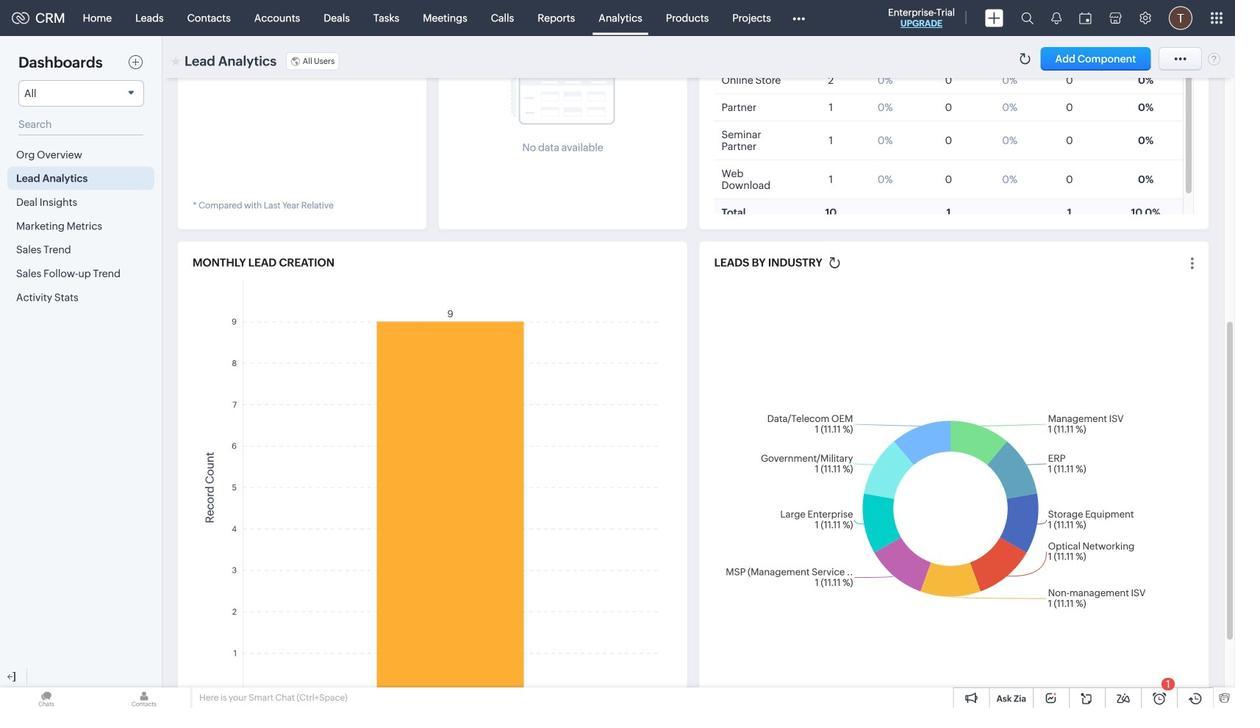 Task type: locate. For each thing, give the bounding box(es) containing it.
calendar image
[[1080, 12, 1092, 24]]

chats image
[[0, 688, 93, 708]]

None button
[[1041, 47, 1152, 71]]

Search text field
[[18, 114, 143, 135]]

create menu element
[[977, 0, 1013, 36]]

profile element
[[1161, 0, 1202, 36]]

Other Modules field
[[783, 6, 815, 30]]

None field
[[18, 80, 144, 107]]

contacts image
[[98, 688, 191, 708]]



Task type: vqa. For each thing, say whether or not it's contained in the screenshot.
Chats "IMAGE"
yes



Task type: describe. For each thing, give the bounding box(es) containing it.
search element
[[1013, 0, 1043, 36]]

signals element
[[1043, 0, 1071, 36]]

profile image
[[1170, 6, 1193, 30]]

create menu image
[[986, 9, 1004, 27]]

signals image
[[1052, 12, 1062, 24]]

help image
[[1209, 52, 1221, 65]]

logo image
[[12, 12, 29, 24]]

search image
[[1022, 12, 1034, 24]]



